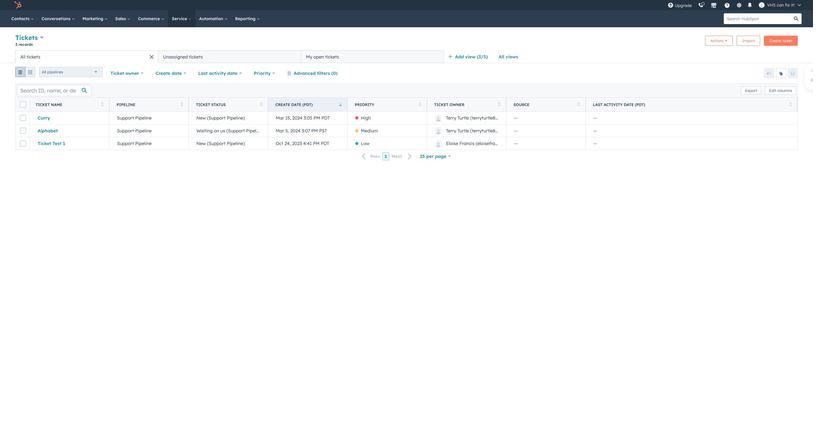 Task type: locate. For each thing, give the bounding box(es) containing it.
1 horizontal spatial press to sort. image
[[578, 102, 580, 107]]

marketplaces image
[[711, 3, 717, 9]]

0 horizontal spatial press to sort. image
[[181, 102, 183, 107]]

2 press to sort. image from the left
[[260, 102, 262, 107]]

3 press to sort. element from the left
[[260, 102, 262, 108]]

pagination navigation
[[358, 152, 416, 161]]

7 press to sort. element from the left
[[789, 102, 792, 108]]

2 press to sort. image from the left
[[578, 102, 580, 107]]

1 press to sort. image from the left
[[181, 102, 183, 107]]

4 press to sort. image from the left
[[498, 102, 501, 107]]

4 press to sort. element from the left
[[419, 102, 421, 108]]

descending sort. press to sort ascending. image
[[339, 102, 342, 107]]

1 press to sort. image from the left
[[101, 102, 104, 107]]

menu
[[665, 0, 805, 10]]

6 press to sort. element from the left
[[578, 102, 580, 108]]

press to sort. image
[[181, 102, 183, 107], [578, 102, 580, 107]]

press to sort. element
[[101, 102, 104, 108], [181, 102, 183, 108], [260, 102, 262, 108], [419, 102, 421, 108], [498, 102, 501, 108], [578, 102, 580, 108], [789, 102, 792, 108]]

Search ID, name, or description search field
[[17, 85, 92, 96]]

group
[[15, 67, 35, 80]]

press to sort. image
[[101, 102, 104, 107], [260, 102, 262, 107], [419, 102, 421, 107], [498, 102, 501, 107], [789, 102, 792, 107]]

jacob simon image
[[759, 2, 765, 8]]

Search HubSpot search field
[[724, 13, 791, 24]]

banner
[[15, 33, 798, 50]]

5 press to sort. element from the left
[[498, 102, 501, 108]]

3 press to sort. image from the left
[[419, 102, 421, 107]]



Task type: vqa. For each thing, say whether or not it's contained in the screenshot.
Beta
no



Task type: describe. For each thing, give the bounding box(es) containing it.
5 press to sort. image from the left
[[789, 102, 792, 107]]

1 press to sort. element from the left
[[101, 102, 104, 108]]

press to sort. image for 6th press to sort. element from right
[[181, 102, 183, 107]]

press to sort. image for 2nd press to sort. element from right
[[578, 102, 580, 107]]

2 press to sort. element from the left
[[181, 102, 183, 108]]

descending sort. press to sort ascending. element
[[339, 102, 342, 108]]



